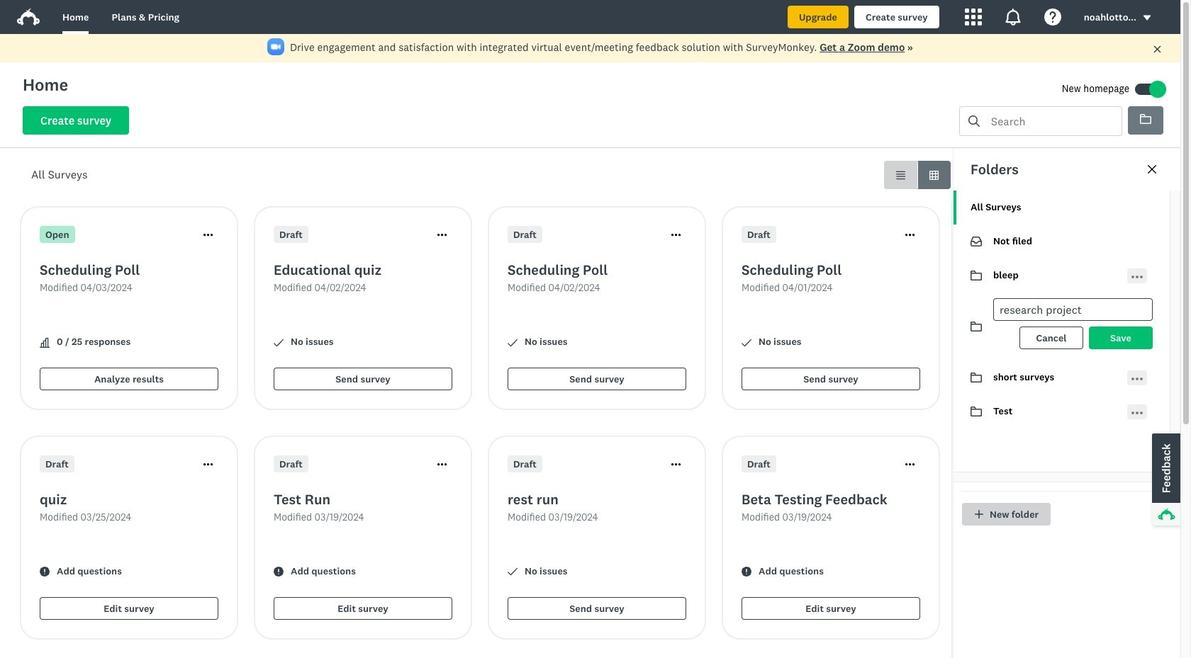 Task type: vqa. For each thing, say whether or not it's contained in the screenshot.
the "Document" image
no



Task type: describe. For each thing, give the bounding box(es) containing it.
help icon image
[[1044, 9, 1061, 26]]

1 not filed image from the top
[[971, 236, 982, 247]]

response count image
[[40, 338, 50, 348]]

1 warning image from the left
[[40, 568, 50, 577]]

response count image
[[40, 338, 50, 348]]

response based pricing icon image
[[988, 435, 1033, 480]]

new folder image
[[974, 510, 984, 520]]

search image
[[968, 116, 980, 127]]

2 brand logo image from the top
[[17, 9, 40, 26]]

notification center icon image
[[1004, 9, 1021, 26]]

folders image
[[1140, 113, 1151, 125]]

1 brand logo image from the top
[[17, 6, 40, 28]]

new image
[[971, 322, 982, 332]]

Search text field
[[980, 107, 1122, 135]]

search image
[[968, 116, 980, 127]]



Task type: locate. For each thing, give the bounding box(es) containing it.
open menu image for short surveys image in the bottom of the page
[[1132, 373, 1143, 385]]

warning image
[[274, 568, 284, 577]]

1 open menu image from the top
[[1132, 275, 1143, 278]]

3 open menu image from the top
[[1132, 412, 1143, 414]]

None text field
[[993, 298, 1153, 321]]

open menu image for test image
[[1132, 407, 1143, 419]]

1 horizontal spatial warning image
[[742, 568, 752, 577]]

bleep image
[[971, 270, 982, 281]]

open menu image for open menu icon related to short surveys image in the bottom of the page
[[1132, 378, 1143, 380]]

new folder image
[[975, 510, 983, 519]]

products icon image
[[965, 9, 982, 26], [965, 9, 982, 26]]

2 warning image from the left
[[742, 568, 752, 577]]

warning image
[[40, 568, 50, 577], [742, 568, 752, 577]]

short surveys image
[[971, 372, 982, 384]]

dropdown arrow icon image
[[1142, 13, 1152, 23], [1143, 15, 1151, 20]]

1 vertical spatial open menu image
[[1132, 378, 1143, 380]]

2 not filed image from the top
[[971, 237, 982, 247]]

brand logo image
[[17, 6, 40, 28], [17, 9, 40, 26]]

0 horizontal spatial warning image
[[40, 568, 50, 577]]

test image
[[971, 406, 982, 418]]

bleep image
[[971, 271, 982, 281]]

short surveys image
[[971, 373, 982, 383]]

open menu image for open menu icon for test image
[[1132, 412, 1143, 414]]

dialog
[[953, 148, 1180, 659]]

no issues image
[[274, 338, 284, 348], [508, 338, 518, 348], [742, 338, 752, 348], [508, 568, 518, 577]]

2 open menu image from the top
[[1132, 378, 1143, 380]]

0 vertical spatial open menu image
[[1132, 271, 1143, 283]]

test image
[[971, 407, 982, 417]]

0 vertical spatial open menu image
[[1132, 275, 1143, 278]]

open menu image
[[1132, 275, 1143, 278], [1132, 373, 1143, 385], [1132, 407, 1143, 419]]

open menu image
[[1132, 271, 1143, 283], [1132, 378, 1143, 380], [1132, 412, 1143, 414]]

1 vertical spatial open menu image
[[1132, 373, 1143, 385]]

2 vertical spatial open menu image
[[1132, 407, 1143, 419]]

1 open menu image from the top
[[1132, 271, 1143, 283]]

new image
[[971, 321, 982, 333]]

folders image
[[1140, 114, 1151, 124]]

2 vertical spatial open menu image
[[1132, 412, 1143, 414]]

group
[[884, 161, 951, 189]]

3 open menu image from the top
[[1132, 407, 1143, 419]]

x image
[[1153, 45, 1162, 54]]

not filed image
[[971, 236, 982, 247], [971, 237, 982, 247]]

2 open menu image from the top
[[1132, 373, 1143, 385]]



